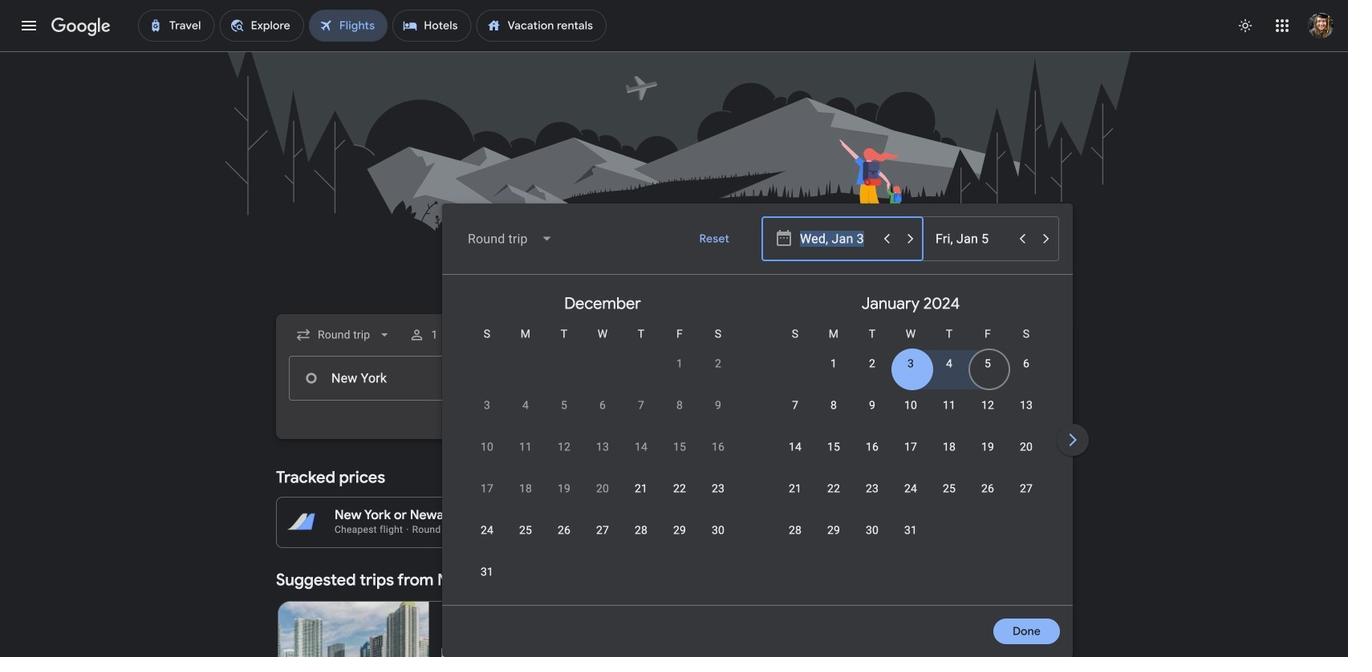 Task type: vqa. For each thing, say whether or not it's contained in the screenshot.
Fri, Dec 22 "element"
yes



Task type: describe. For each thing, give the bounding box(es) containing it.
wed, jan 31 element
[[904, 523, 917, 539]]

fri, dec 15 element
[[673, 440, 686, 456]]

2 row group from the left
[[757, 282, 1065, 599]]

mon, jan 22 element
[[827, 481, 840, 497]]

row up wed, jan 24 element
[[776, 432, 1046, 478]]

sun, jan 21 element
[[789, 481, 802, 497]]

wed, dec 20 element
[[596, 481, 609, 497]]

thu, dec 28 element
[[635, 523, 648, 539]]

wed, jan 24 element
[[904, 481, 917, 497]]

fri, jan 5, return date. element
[[985, 356, 991, 372]]

wed, jan 10 element
[[904, 398, 917, 414]]

wed, dec 13 element
[[596, 440, 609, 456]]

0 vertical spatial return text field
[[936, 217, 1009, 261]]

tracked prices region
[[276, 459, 1072, 549]]

wed, dec 27 element
[[596, 523, 609, 539]]

cell inside flight search box
[[468, 559, 506, 598]]

mon, dec 18 element
[[519, 481, 532, 497]]

row down mon, jan 22 element
[[776, 516, 930, 562]]

row up wed, jan 31 element
[[776, 474, 1046, 520]]

thu, dec 14 element
[[635, 440, 648, 456]]

fri, dec 22 element
[[673, 481, 686, 497]]

sat, dec 23 element
[[712, 481, 725, 497]]

Departure text field
[[799, 357, 873, 400]]

row up wed, dec 20 element
[[468, 432, 737, 478]]

suggested trips from new york region
[[276, 562, 1072, 658]]

sun, dec 3 element
[[484, 398, 490, 414]]

Flight search field
[[263, 204, 1348, 658]]

sat, dec 2 element
[[715, 356, 721, 372]]

fri, jan 19 element
[[981, 440, 994, 456]]

tue, dec 12 element
[[558, 440, 571, 456]]

wed, dec 6 element
[[599, 398, 606, 414]]

mon, jan 8 element
[[830, 398, 837, 414]]

wed, jan 17 element
[[904, 440, 917, 456]]

sun, dec 24 element
[[481, 523, 494, 539]]

tue, jan 9 element
[[869, 398, 875, 414]]

thu, dec 7 element
[[638, 398, 644, 414]]

none text field inside flight search box
[[289, 356, 515, 401]]

1 row group from the left
[[449, 282, 757, 599]]

row up wed, dec 27 element
[[468, 474, 737, 520]]

3 row group from the left
[[1065, 282, 1348, 599]]

tue, jan 2 element
[[869, 356, 875, 372]]

mon, dec 4 element
[[522, 398, 529, 414]]

sat, jan 13 element
[[1020, 398, 1033, 414]]

frontier image
[[442, 649, 455, 658]]

mon, dec 25 element
[[519, 523, 532, 539]]

row up wed, dec 13 element
[[468, 391, 737, 436]]

tue, jan 30 element
[[866, 523, 879, 539]]

sat, dec 30 element
[[712, 523, 725, 539]]

wed, jan 3, departure date. element
[[907, 356, 914, 372]]

fri, jan 12 element
[[981, 398, 994, 414]]

main menu image
[[19, 16, 39, 35]]

mon, jan 1 element
[[830, 356, 837, 372]]



Task type: locate. For each thing, give the bounding box(es) containing it.
sun, dec 17 element
[[481, 481, 494, 497]]

row up fri, dec 8 element
[[660, 343, 737, 395]]

thu, jan 4 element
[[946, 356, 952, 372]]

sat, dec 9 element
[[715, 398, 721, 414]]

sun, jan 7 element
[[792, 398, 798, 414]]

sat, dec 16 element
[[712, 440, 725, 456]]

row
[[660, 343, 737, 395], [814, 343, 1046, 395], [468, 391, 737, 436], [776, 391, 1046, 436], [468, 432, 737, 478], [776, 432, 1046, 478], [468, 474, 737, 520], [776, 474, 1046, 520], [468, 516, 737, 562], [776, 516, 930, 562]]

change appearance image
[[1226, 6, 1265, 45]]

mon, dec 11 element
[[519, 440, 532, 456]]

None field
[[455, 220, 566, 258], [289, 321, 399, 350], [455, 220, 566, 258], [289, 321, 399, 350]]

mon, jan 29 element
[[827, 523, 840, 539]]

sun, dec 10 element
[[481, 440, 494, 456]]

next image
[[1054, 421, 1092, 460]]

tue, dec 19 element
[[558, 481, 571, 497]]

sun, jan 28 element
[[789, 523, 802, 539]]

fri, dec 8 element
[[676, 398, 683, 414]]

fri, dec 29 element
[[673, 523, 686, 539]]

row up thu, jan 11 element
[[814, 343, 1046, 395]]

Return text field
[[936, 217, 1009, 261], [935, 357, 1009, 400]]

sat, jan 20 element
[[1020, 440, 1033, 456]]

None text field
[[289, 356, 515, 401]]

row down wed, dec 20 element
[[468, 516, 737, 562]]

thu, jan 11 element
[[943, 398, 956, 414]]

sun, jan 14 element
[[789, 440, 802, 456]]

sat, jan 27 element
[[1020, 481, 1033, 497]]

fri, jan 26 element
[[981, 481, 994, 497]]

thu, jan 18 element
[[943, 440, 956, 456]]

sat, jan 6 element
[[1023, 356, 1029, 372]]

row group
[[449, 282, 757, 599], [757, 282, 1065, 599], [1065, 282, 1348, 599]]

1 vertical spatial return text field
[[935, 357, 1009, 400]]

mon, jan 15 element
[[827, 440, 840, 456]]

row up wed, jan 17 'element'
[[776, 391, 1046, 436]]

cell
[[468, 559, 506, 598]]

tue, jan 23 element
[[866, 481, 879, 497]]

Departure text field
[[800, 217, 874, 261]]

tue, dec 5 element
[[561, 398, 567, 414]]

fri, dec 1 element
[[676, 356, 683, 372]]

tue, dec 26 element
[[558, 523, 571, 539]]

thu, jan 25 element
[[943, 481, 956, 497]]

grid
[[449, 282, 1348, 615]]

tue, jan 16 element
[[866, 440, 879, 456]]

thu, dec 21 element
[[635, 481, 648, 497]]

grid inside flight search box
[[449, 282, 1348, 615]]



